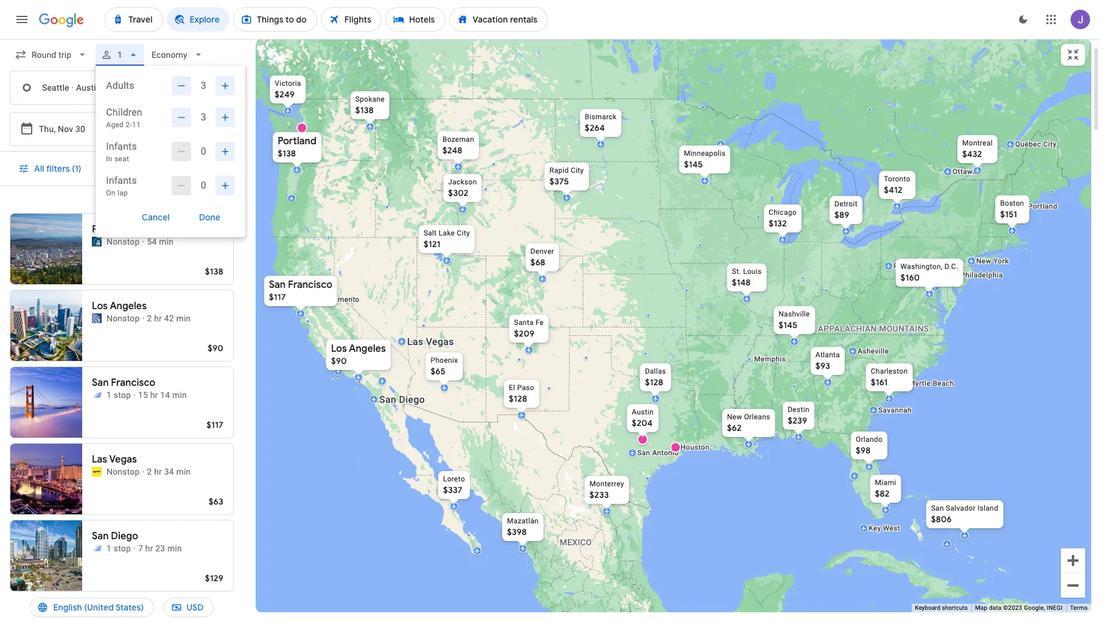 Task type: locate. For each thing, give the bounding box(es) containing it.
$129
[[205, 573, 223, 584]]

jackson
[[448, 178, 477, 186]]

$138 down spokane
[[355, 105, 374, 116]]

san francisco $117
[[269, 279, 332, 303]]

$138 down done
[[205, 266, 223, 277]]

0 horizontal spatial new
[[727, 413, 742, 421]]

1 vertical spatial 1 stop
[[107, 544, 131, 553]]

1 horizontal spatial francisco
[[288, 279, 332, 291]]

 image left 2 hr 42 min
[[142, 312, 145, 325]]

· left adults
[[103, 83, 106, 92]]

angeles for los angeles $90
[[349, 343, 386, 355]]

0 vertical spatial $145
[[684, 159, 703, 170]]

0 vertical spatial austin
[[76, 83, 101, 92]]

asheville
[[858, 347, 889, 356]]

destin
[[788, 405, 809, 414]]

0 horizontal spatial houston
[[108, 83, 141, 92]]

frontier and spirit image
[[92, 390, 102, 400]]

209 US dollars text field
[[514, 328, 534, 339]]

las up spirit 'image'
[[92, 454, 107, 466]]

0 vertical spatial 0
[[201, 146, 206, 157]]

1 stop for francisco
[[107, 390, 131, 400]]

las vegas inside map 'region'
[[407, 336, 454, 348]]

francisco up sacramento
[[288, 279, 332, 291]]

san up $806
[[931, 504, 944, 513]]

1 infants from the top
[[106, 141, 137, 152]]

appalachian
[[818, 324, 877, 334]]

lap
[[118, 189, 128, 197]]

nonstop right spirit 'image'
[[107, 467, 140, 477]]

$239
[[788, 415, 807, 426]]

angeles for los angeles
[[110, 300, 147, 312]]

1 vertical spatial las vegas
[[92, 454, 137, 466]]

 image for portland
[[142, 236, 145, 248]]

$249
[[274, 89, 294, 100]]

detroit
[[834, 200, 858, 208]]

 image
[[142, 236, 145, 248], [142, 312, 145, 325]]

145 US dollars text field
[[779, 320, 797, 331]]

1
[[118, 50, 123, 60], [107, 390, 111, 400], [107, 544, 111, 553]]

stop for francisco
[[114, 390, 131, 400]]

nonstop down los angeles at the left of the page
[[107, 314, 140, 323]]

2 nonstop from the top
[[107, 314, 140, 323]]

2 2 from the top
[[147, 467, 152, 477]]

san up $117 text field
[[269, 279, 285, 291]]

2 vertical spatial $138
[[205, 266, 223, 277]]

hr right 7
[[145, 544, 153, 553]]

$128
[[645, 377, 663, 388], [509, 393, 527, 404]]

francisco up 15
[[111, 377, 155, 389]]

new for new york
[[976, 257, 991, 265]]

mountains
[[879, 324, 929, 334]]

0 vertical spatial nonstop
[[107, 237, 140, 247]]

89 US dollars text field
[[834, 209, 849, 220]]

houston
[[108, 83, 141, 92], [680, 443, 709, 452]]

québec
[[1015, 140, 1041, 149]]

dallas $128
[[645, 367, 666, 388]]

stop left 7
[[114, 544, 131, 553]]

1 nonstop from the top
[[107, 237, 140, 247]]

117 US dollars text field
[[207, 420, 223, 430]]

1 horizontal spatial houston
[[680, 443, 709, 452]]

los down sacramento
[[331, 343, 347, 355]]

1 vertical spatial $138
[[277, 148, 296, 159]]

$148
[[732, 277, 751, 288]]

1 vertical spatial san diego
[[92, 530, 138, 542]]

toronto
[[884, 175, 910, 183]]

city inside "rapid city $375"
[[571, 166, 584, 175]]

new up philadelphia
[[976, 257, 991, 265]]

117 US dollars text field
[[269, 292, 286, 303]]

los inside the los angeles $90
[[331, 343, 347, 355]]

248 US dollars text field
[[442, 145, 462, 156]]

el
[[509, 384, 515, 392]]

hr for 14
[[150, 390, 158, 400]]

302 US dollars text field
[[448, 188, 468, 198]]

san
[[269, 279, 285, 291], [92, 377, 109, 389], [379, 394, 396, 405], [637, 449, 650, 457], [931, 504, 944, 513], [92, 530, 109, 542]]

0 vertical spatial los
[[92, 300, 108, 312]]

$138 for spokane
[[355, 105, 374, 116]]

filters form
[[0, 39, 246, 237]]

3 for children
[[201, 111, 206, 123]]

houston right antonio
[[680, 443, 709, 452]]

2 vertical spatial 138 us dollars text field
[[205, 266, 223, 277]]

0 horizontal spatial ·
[[71, 83, 74, 92]]

$151
[[1000, 209, 1017, 220]]

1 horizontal spatial 138 us dollars text field
[[277, 148, 296, 159]]

1 vertical spatial los
[[331, 343, 347, 355]]

$138 inside portland $138
[[277, 148, 296, 159]]

264 US dollars text field
[[585, 122, 605, 133]]

alaska image
[[92, 237, 102, 247]]

orlando $98
[[856, 435, 883, 456]]

398 US dollars text field
[[507, 527, 527, 538]]

0 horizontal spatial angeles
[[110, 300, 147, 312]]

1 right frontier and spirit image
[[107, 544, 111, 553]]

1 horizontal spatial portland
[[277, 135, 316, 147]]

hr right 15
[[150, 390, 158, 400]]

1 vertical spatial $145
[[779, 320, 797, 331]]

angeles inside the los angeles $90
[[349, 343, 386, 355]]

nonstop
[[107, 237, 140, 247], [107, 314, 140, 323], [107, 467, 140, 477]]

1 vertical spatial 1
[[107, 390, 111, 400]]

san up frontier and spirit image
[[92, 530, 109, 542]]

1 button
[[96, 44, 145, 66]]

0 vertical spatial san diego
[[379, 394, 425, 405]]

1 horizontal spatial las
[[407, 336, 423, 348]]

hr left 42
[[154, 314, 162, 323]]

$145
[[684, 159, 703, 170], [779, 320, 797, 331]]

all filters (1)
[[34, 163, 81, 174]]

1 vertical spatial 138 us dollars text field
[[277, 148, 296, 159]]

1 horizontal spatial diego
[[399, 394, 425, 405]]

2 3 from the top
[[201, 111, 206, 123]]

1 3 from the top
[[201, 80, 206, 91]]

$209
[[514, 328, 534, 339]]

vegas
[[426, 336, 454, 348], [109, 454, 137, 466]]

houston inside filters form
[[108, 83, 141, 92]]

2 vertical spatial nonstop
[[107, 467, 140, 477]]

1 horizontal spatial $90
[[331, 356, 347, 367]]

None field
[[10, 44, 93, 66], [147, 44, 209, 66], [10, 44, 93, 66], [147, 44, 209, 66]]

2 stop from the top
[[114, 544, 131, 553]]

1 stop from the top
[[114, 390, 131, 400]]

0 vertical spatial francisco
[[288, 279, 332, 291]]

2-
[[126, 121, 132, 129]]

nonstop for los angeles
[[107, 314, 140, 323]]

1 vertical spatial boston
[[92, 607, 124, 619]]

hr for 23
[[145, 544, 153, 553]]

francisco for san francisco $117
[[288, 279, 332, 291]]

0 horizontal spatial $145
[[684, 159, 703, 170]]

1 horizontal spatial $117
[[269, 292, 286, 303]]

1 horizontal spatial las vegas
[[407, 336, 454, 348]]

min right the "14"
[[172, 390, 187, 400]]

1 horizontal spatial $145
[[779, 320, 797, 331]]

hr left 34
[[154, 467, 162, 477]]

san inside san francisco $117
[[269, 279, 285, 291]]

1 vertical spatial nonstop
[[107, 314, 140, 323]]

0 vertical spatial $117
[[269, 292, 286, 303]]

min
[[159, 237, 174, 247], [176, 314, 191, 323], [172, 390, 187, 400], [176, 467, 191, 477], [167, 544, 182, 553]]

1 horizontal spatial boston
[[1000, 199, 1024, 208]]

city right québec
[[1043, 140, 1057, 149]]

infants on lap
[[106, 175, 137, 197]]

$117 inside san francisco $117
[[269, 292, 286, 303]]

2 vertical spatial city
[[457, 229, 470, 237]]

boston $151
[[1000, 199, 1024, 220]]

1 right frontier and spirit icon
[[107, 390, 111, 400]]

1 vertical spatial houston
[[680, 443, 709, 452]]

min right 42
[[176, 314, 191, 323]]

138 US dollars text field
[[355, 105, 374, 116], [277, 148, 296, 159], [205, 266, 223, 277]]

san salvador island $806
[[931, 504, 998, 525]]

1 vertical spatial austin
[[632, 408, 654, 416]]

0 horizontal spatial $128
[[509, 393, 527, 404]]

boston inside map 'region'
[[1000, 199, 1024, 208]]

$161
[[871, 377, 888, 388]]

2 left 34
[[147, 467, 152, 477]]

infants up lap
[[106, 175, 137, 186]]

$145 inside nashville $145
[[779, 320, 797, 331]]

las vegas
[[407, 336, 454, 348], [92, 454, 137, 466]]

1 horizontal spatial los
[[331, 343, 347, 355]]

city inside the salt lake city $121
[[457, 229, 470, 237]]

diego
[[399, 394, 425, 405], [111, 530, 138, 542]]

boston up $151
[[1000, 199, 1024, 208]]

62 US dollars text field
[[727, 423, 742, 434]]

2  image from the top
[[142, 312, 145, 325]]

$302
[[448, 188, 468, 198]]

about these results
[[152, 197, 219, 205]]

rapid city $375
[[549, 166, 584, 187]]

0 for infants on lap
[[201, 180, 206, 191]]

0 vertical spatial angeles
[[110, 300, 147, 312]]

0 horizontal spatial austin
[[76, 83, 101, 92]]

salt lake city $121
[[423, 229, 470, 250]]

0 horizontal spatial diego
[[111, 530, 138, 542]]

francisco for san francisco
[[111, 377, 155, 389]]

mazatlán $398
[[507, 517, 538, 538]]

0 vertical spatial 2
[[147, 314, 152, 323]]

0 vertical spatial new
[[976, 257, 991, 265]]

hr for 42
[[154, 314, 162, 323]]

0 vertical spatial 90 us dollars text field
[[208, 343, 223, 354]]

1 vertical spatial stop
[[114, 544, 131, 553]]

1 horizontal spatial $138
[[277, 148, 296, 159]]

1 horizontal spatial 90 us dollars text field
[[331, 356, 347, 367]]

0 vertical spatial  image
[[142, 236, 145, 248]]

0 vertical spatial vegas
[[426, 336, 454, 348]]

states)
[[116, 602, 144, 613]]

0 vertical spatial stop
[[114, 390, 131, 400]]

new for new orleans $62
[[727, 413, 742, 421]]

$375
[[549, 176, 569, 187]]

3 for adults
[[201, 80, 206, 91]]

1 horizontal spatial vegas
[[426, 336, 454, 348]]

$128 down the dallas in the right bottom of the page
[[645, 377, 663, 388]]

1 vertical spatial $128
[[509, 393, 527, 404]]

1 horizontal spatial $128
[[645, 377, 663, 388]]

2 left 42
[[147, 314, 152, 323]]

$68
[[530, 257, 545, 268]]

0 horizontal spatial las vegas
[[92, 454, 137, 466]]

138 us dollars text field down done
[[205, 266, 223, 277]]

98 US dollars text field
[[856, 445, 871, 456]]

denver $68
[[530, 247, 554, 268]]

$145 down minneapolis at the right top of the page
[[684, 159, 703, 170]]

austin left adults
[[76, 83, 101, 92]]

1  image from the top
[[142, 236, 145, 248]]

 image for los angeles
[[142, 312, 145, 325]]

stop down san francisco
[[114, 390, 131, 400]]

new up 62 us dollars text box
[[727, 413, 742, 421]]

all filters (1) button
[[11, 154, 91, 183]]

1 inside 1 popup button
[[118, 50, 123, 60]]

1 vertical spatial 3
[[201, 111, 206, 123]]

0 vertical spatial las vegas
[[407, 336, 454, 348]]

nonstop for las vegas
[[107, 467, 140, 477]]

0 horizontal spatial city
[[457, 229, 470, 237]]

1 vertical spatial angeles
[[349, 343, 386, 355]]

0 horizontal spatial san diego
[[92, 530, 138, 542]]

$89
[[834, 209, 849, 220]]

number of passengers dialog
[[96, 66, 246, 237]]

about
[[152, 197, 172, 205]]

min right 34
[[176, 467, 191, 477]]

128 US dollars text field
[[645, 377, 663, 388]]

houston up children
[[108, 83, 141, 92]]

161 US dollars text field
[[871, 377, 888, 388]]

2 horizontal spatial $138
[[355, 105, 374, 116]]

loreto
[[443, 475, 465, 483]]

0 vertical spatial infants
[[106, 141, 137, 152]]

portland up the alaska 'icon'
[[92, 223, 131, 236]]

price
[[238, 163, 259, 174]]

min right 23
[[167, 544, 182, 553]]

2 infants from the top
[[106, 175, 137, 186]]

st.
[[732, 267, 741, 276]]

2 vertical spatial portland
[[92, 223, 131, 236]]

louis
[[743, 267, 762, 276]]

148 US dollars text field
[[732, 277, 751, 288]]

128 US dollars text field
[[509, 393, 527, 404]]

0 vertical spatial boston
[[1000, 199, 1024, 208]]

boston
[[1000, 199, 1024, 208], [92, 607, 124, 619]]

$117
[[269, 292, 286, 303], [207, 420, 223, 430]]

1 vertical spatial city
[[571, 166, 584, 175]]

0 vertical spatial city
[[1043, 140, 1057, 149]]

keyboard
[[915, 605, 941, 611]]

0 horizontal spatial portland
[[92, 223, 131, 236]]

$121
[[423, 239, 440, 250]]

infants in seat
[[106, 141, 137, 163]]

paso
[[517, 384, 534, 392]]

salt
[[423, 229, 437, 237]]

1 horizontal spatial city
[[571, 166, 584, 175]]

$128 down "el"
[[509, 393, 527, 404]]

$145 inside minneapolis $145
[[684, 159, 703, 170]]

1 vertical spatial las
[[92, 454, 107, 466]]

san down the los angeles $90 on the bottom of the page
[[379, 394, 396, 405]]

las right the los angeles $90 on the bottom of the page
[[407, 336, 423, 348]]

1 vertical spatial francisco
[[111, 377, 155, 389]]

los up united "image" on the left of the page
[[92, 300, 108, 312]]

las vegas up "phoenix"
[[407, 336, 454, 348]]

0 horizontal spatial boston
[[92, 607, 124, 619]]

0 vertical spatial 3
[[201, 80, 206, 91]]

None text field
[[10, 71, 119, 105]]

miami $82
[[875, 479, 896, 499]]

portland right boston $151 on the right
[[1028, 202, 1057, 211]]

0 vertical spatial 1 stop
[[107, 390, 131, 400]]

francisco inside san francisco $117
[[288, 279, 332, 291]]

1 2 from the top
[[147, 314, 152, 323]]

0 vertical spatial diego
[[399, 394, 425, 405]]

$128 inside el paso $128
[[509, 393, 527, 404]]

québec city
[[1015, 140, 1057, 149]]

$138 down $249
[[277, 148, 296, 159]]

0 vertical spatial $138
[[355, 105, 374, 116]]

1 horizontal spatial new
[[976, 257, 991, 265]]

$90
[[208, 343, 223, 354], [331, 356, 347, 367]]

2 0 from the top
[[201, 180, 206, 191]]

·
[[71, 83, 74, 92], [103, 83, 106, 92]]

nashville $145
[[779, 310, 810, 331]]

2 vertical spatial 1
[[107, 544, 111, 553]]

138 us dollars text field down spokane
[[355, 105, 374, 116]]

spokane
[[355, 95, 385, 104]]

1 up adults
[[118, 50, 123, 60]]

$145 down nashville
[[779, 320, 797, 331]]

160 US dollars text field
[[901, 272, 920, 283]]

on
[[106, 189, 116, 197]]

1 for diego
[[107, 544, 111, 553]]

 image left 54
[[142, 236, 145, 248]]

1 stop left 7
[[107, 544, 131, 553]]

0 up results at top
[[201, 180, 206, 191]]

0 horizontal spatial 138 us dollars text field
[[205, 266, 223, 277]]

138 us dollars text field down $249
[[277, 148, 296, 159]]

1 vertical spatial  image
[[142, 312, 145, 325]]

st. louis $148
[[732, 267, 762, 288]]

nonstop right the alaska 'icon'
[[107, 237, 140, 247]]

main menu image
[[15, 12, 29, 27]]

1 vertical spatial 90 us dollars text field
[[331, 356, 347, 367]]

1 for francisco
[[107, 390, 111, 400]]

0 vertical spatial 1
[[118, 50, 123, 60]]

121 US dollars text field
[[423, 239, 440, 250]]

2 1 stop from the top
[[107, 544, 131, 553]]

infants up seat
[[106, 141, 137, 152]]

1 vertical spatial $90
[[331, 356, 347, 367]]

2 horizontal spatial city
[[1043, 140, 1057, 149]]

1 horizontal spatial san diego
[[379, 394, 425, 405]]

boston right english
[[92, 607, 124, 619]]

view smaller map image
[[1066, 47, 1081, 62]]

432 US dollars text field
[[962, 149, 982, 160]]

1 horizontal spatial austin
[[632, 408, 654, 416]]

key west
[[869, 524, 900, 533]]

0 horizontal spatial $90
[[208, 343, 223, 354]]

1 horizontal spatial angeles
[[349, 343, 386, 355]]

1 stop
[[107, 390, 131, 400], [107, 544, 131, 553]]

city right lake
[[457, 229, 470, 237]]

0 right return text box
[[201, 146, 206, 157]]

nonstop for portland
[[107, 237, 140, 247]]

90 US dollars text field
[[208, 343, 223, 354], [331, 356, 347, 367]]

 image
[[142, 466, 145, 478]]

vegas inside map 'region'
[[426, 336, 454, 348]]

0 vertical spatial 138 us dollars text field
[[355, 105, 374, 116]]

1 1 stop from the top
[[107, 390, 131, 400]]

city right the rapid
[[571, 166, 584, 175]]

1 vertical spatial infants
[[106, 175, 137, 186]]

las vegas up spirit 'image'
[[92, 454, 137, 466]]

savannah
[[878, 406, 912, 415]]

$98
[[856, 445, 871, 456]]

portland down $249
[[277, 135, 316, 147]]

©2023
[[1004, 605, 1023, 611]]

3 nonstop from the top
[[107, 467, 140, 477]]

0 horizontal spatial $138
[[205, 266, 223, 277]]

54
[[147, 237, 157, 247]]

$132
[[769, 218, 787, 229]]

1 0 from the top
[[201, 146, 206, 157]]

806 US dollars text field
[[931, 514, 952, 525]]

$138 inside spokane $138
[[355, 105, 374, 116]]

375 US dollars text field
[[549, 176, 569, 187]]

new
[[976, 257, 991, 265], [727, 413, 742, 421]]

myrtle
[[909, 379, 931, 388]]

1 vertical spatial 2
[[147, 467, 152, 477]]

san diego inside map 'region'
[[379, 394, 425, 405]]

2 horizontal spatial portland
[[1028, 202, 1057, 211]]

· right the seattle
[[71, 83, 74, 92]]

austin up $204 text box
[[632, 408, 654, 416]]

1 stop down san francisco
[[107, 390, 131, 400]]

new inside new orleans $62
[[727, 413, 742, 421]]



Task type: vqa. For each thing, say whether or not it's contained in the screenshot.
bottommost FRANKLIN
no



Task type: describe. For each thing, give the bounding box(es) containing it.
change appearance image
[[1009, 5, 1038, 34]]

bozeman $248
[[442, 135, 474, 156]]

city for québec city
[[1043, 140, 1057, 149]]

minneapolis
[[684, 149, 726, 158]]

children aged 2-11
[[106, 107, 142, 129]]

diego inside map 'region'
[[399, 394, 425, 405]]

spirit image
[[92, 467, 102, 477]]

phoenix $65
[[430, 356, 458, 377]]

key
[[869, 524, 881, 533]]

las inside map 'region'
[[407, 336, 423, 348]]

$264
[[585, 122, 605, 133]]

filters
[[46, 163, 70, 174]]

min for 15 hr 14 min
[[172, 390, 187, 400]]

249 US dollars text field
[[274, 89, 294, 100]]

new york
[[976, 257, 1009, 265]]

stop for diego
[[114, 544, 131, 553]]

132 US dollars text field
[[769, 218, 787, 229]]

(united
[[84, 602, 114, 613]]

0 horizontal spatial 90 us dollars text field
[[208, 343, 223, 354]]

hr for 34
[[154, 467, 162, 477]]

in
[[106, 155, 113, 163]]

$145 for minneapolis $145
[[684, 159, 703, 170]]

keyboard shortcuts button
[[915, 604, 968, 613]]

$65
[[430, 366, 445, 377]]

santa fe $209
[[514, 318, 544, 339]]

english (united states)
[[53, 602, 144, 613]]

fe
[[535, 318, 544, 327]]

93 US dollars text field
[[815, 360, 830, 371]]

1 · from the left
[[71, 83, 74, 92]]

$145 for nashville $145
[[779, 320, 797, 331]]

san inside 'san salvador island $806'
[[931, 504, 944, 513]]

denver
[[530, 247, 554, 256]]

minneapolis $145
[[684, 149, 726, 170]]

Return text field
[[131, 113, 192, 146]]

west
[[883, 524, 900, 533]]

min right 54
[[159, 237, 174, 247]]

nashville
[[779, 310, 810, 318]]

15 hr 14 min
[[138, 390, 187, 400]]

island
[[978, 504, 998, 513]]

detroit $89
[[834, 200, 858, 220]]

239 US dollars text field
[[788, 415, 807, 426]]

bismarck $264
[[585, 113, 617, 133]]

seattle
[[42, 83, 69, 92]]

chicago $132
[[769, 208, 797, 229]]

destin $239
[[788, 405, 809, 426]]

loading results progress bar
[[0, 39, 1101, 41]]

151 US dollars text field
[[1000, 209, 1017, 220]]

los angeles
[[92, 300, 147, 312]]

spokane $138
[[355, 95, 385, 116]]

$248
[[442, 145, 462, 156]]

boston for boston
[[92, 607, 124, 619]]

d.c.
[[945, 262, 958, 271]]

memphis
[[754, 355, 786, 363]]

inegi
[[1047, 605, 1063, 611]]

united image
[[92, 314, 102, 323]]

63 US dollars text field
[[209, 496, 223, 507]]

infants for infants on lap
[[106, 175, 137, 186]]

138 us dollars text field for portland
[[277, 148, 296, 159]]

0 horizontal spatial $117
[[207, 420, 223, 430]]

toronto $412
[[884, 175, 910, 195]]

1 vertical spatial portland
[[1028, 202, 1057, 211]]

sacramento
[[318, 295, 359, 304]]

cancel button
[[127, 208, 185, 227]]

victoria
[[274, 79, 301, 88]]

austin $204
[[632, 408, 654, 429]]

2 · from the left
[[103, 83, 106, 92]]

atlanta $93
[[815, 351, 840, 371]]

0 vertical spatial portland
[[277, 135, 316, 147]]

min for 2 hr 34 min
[[176, 467, 191, 477]]

montreal $432
[[962, 139, 993, 160]]

68 US dollars text field
[[530, 257, 545, 268]]

$160
[[901, 272, 920, 283]]

santa
[[514, 318, 534, 327]]

usd button
[[163, 593, 213, 622]]

54 min
[[147, 237, 174, 247]]

frontier and spirit image
[[92, 544, 102, 553]]

los for los angeles
[[92, 300, 108, 312]]

san up frontier and spirit icon
[[92, 377, 109, 389]]

$90 inside the los angeles $90
[[331, 356, 347, 367]]

city for rapid city $375
[[571, 166, 584, 175]]

82 US dollars text field
[[875, 488, 890, 499]]

jackson $302
[[448, 178, 477, 198]]

204 US dollars text field
[[632, 418, 653, 429]]

done button
[[185, 208, 235, 227]]

boston for boston $151
[[1000, 199, 1024, 208]]

Departure text field
[[39, 113, 95, 146]]

keyboard shortcuts
[[915, 605, 968, 611]]

2 for las vegas
[[147, 467, 152, 477]]

children
[[106, 107, 142, 118]]

results
[[195, 197, 219, 205]]

$204
[[632, 418, 653, 429]]

austin inside map 'region'
[[632, 408, 654, 416]]

charleston
[[871, 367, 908, 376]]

129 US dollars text field
[[205, 573, 223, 584]]

145 US dollars text field
[[684, 159, 703, 170]]

san left antonio
[[637, 449, 650, 457]]

los angeles $90
[[331, 343, 386, 367]]

2 for los angeles
[[147, 314, 152, 323]]

shortcuts
[[942, 605, 968, 611]]

flights
[[103, 163, 130, 174]]

map region
[[126, 0, 1101, 622]]

$63
[[209, 496, 223, 507]]

7 hr 23 min
[[138, 544, 182, 553]]

rapid
[[549, 166, 569, 175]]

aged
[[106, 121, 124, 129]]

new orleans $62
[[727, 413, 770, 434]]

min for 2 hr 42 min
[[176, 314, 191, 323]]

infants for infants in seat
[[106, 141, 137, 152]]

0 vertical spatial $90
[[208, 343, 223, 354]]

0 for infants in seat
[[201, 146, 206, 157]]

bismarck
[[585, 113, 617, 121]]

23
[[155, 544, 165, 553]]

map
[[975, 605, 988, 611]]

montreal
[[962, 139, 993, 147]]

antonio
[[652, 449, 679, 457]]

1 vertical spatial vegas
[[109, 454, 137, 466]]

salvador
[[946, 504, 976, 513]]

chicago
[[769, 208, 797, 217]]

11
[[132, 121, 141, 129]]

$128 inside dallas $128
[[645, 377, 663, 388]]

austin inside filters form
[[76, 83, 101, 92]]

loreto $337
[[443, 475, 465, 496]]

$138 for portland
[[277, 148, 296, 159]]

1 vertical spatial diego
[[111, 530, 138, 542]]

$337
[[443, 485, 462, 496]]

412 US dollars text field
[[884, 184, 903, 195]]

233 US dollars text field
[[589, 490, 609, 500]]

san antonio
[[637, 449, 679, 457]]

seat
[[114, 155, 129, 163]]

houston inside map 'region'
[[680, 443, 709, 452]]

337 US dollars text field
[[443, 485, 462, 496]]

mazatlán
[[507, 517, 538, 525]]

1 stop for diego
[[107, 544, 131, 553]]

los for los angeles $90
[[331, 343, 347, 355]]

$93
[[815, 360, 830, 371]]

min for 7 hr 23 min
[[167, 544, 182, 553]]

2 hr 34 min
[[147, 467, 191, 477]]

65 US dollars text field
[[430, 366, 445, 377]]

washington,
[[901, 262, 943, 271]]

el paso $128
[[509, 384, 534, 404]]

138 us dollars text field for spokane
[[355, 105, 374, 116]]



